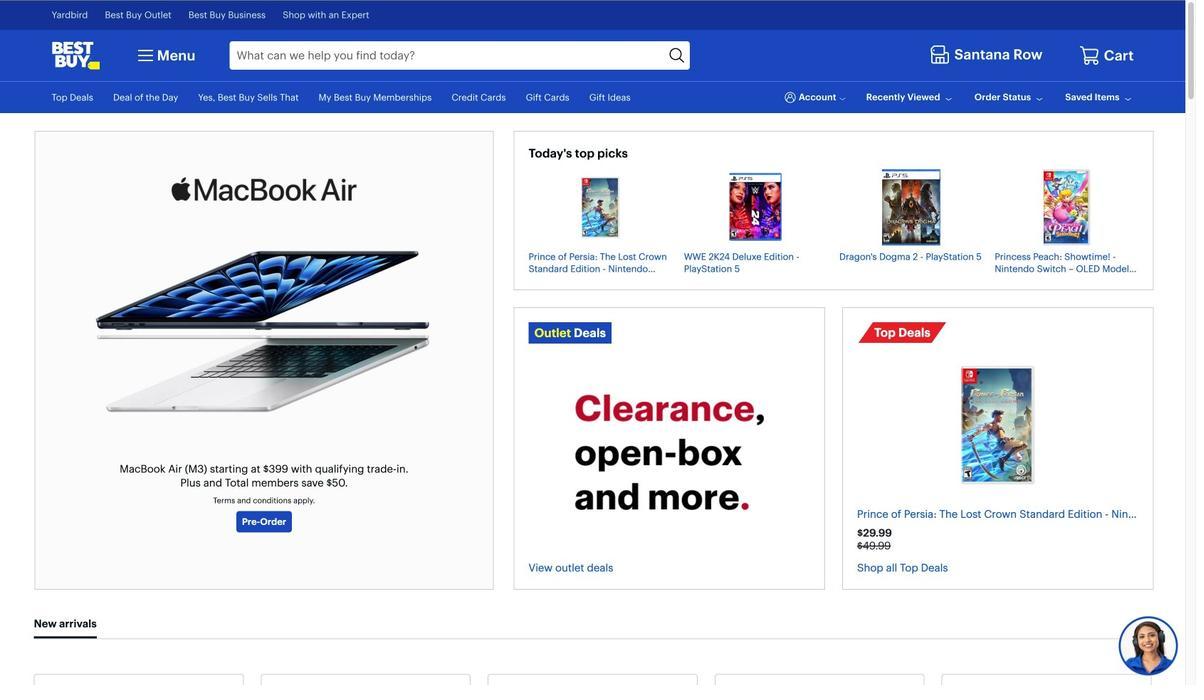 Task type: describe. For each thing, give the bounding box(es) containing it.
best buy help human beacon image
[[1118, 616, 1179, 677]]

menu image
[[134, 44, 157, 67]]

bestbuy.com image
[[52, 41, 100, 70]]



Task type: locate. For each thing, give the bounding box(es) containing it.
cart icon image
[[1079, 45, 1101, 66]]

utility element
[[52, 82, 1134, 113]]

Type to search. Navigate forward to hear suggestions text field
[[230, 41, 665, 70]]

tab list
[[34, 612, 1152, 640]]



Task type: vqa. For each thing, say whether or not it's contained in the screenshot.
leftmost error Image
no



